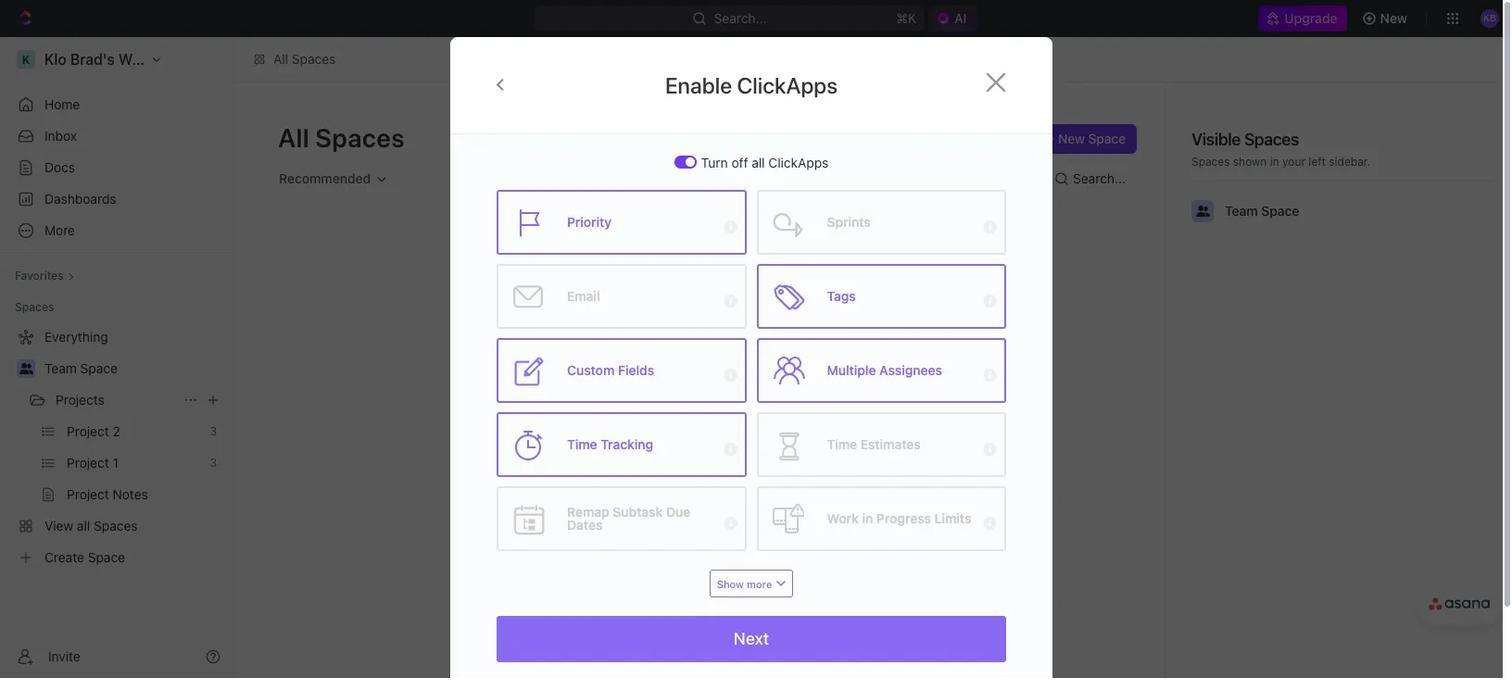 Task type: vqa. For each thing, say whether or not it's contained in the screenshot.
0h inside Tue, Mar 5 0h
no



Task type: locate. For each thing, give the bounding box(es) containing it.
upgrade
[[1285, 10, 1338, 26]]

team down shown
[[1225, 203, 1258, 219]]

2 time from the left
[[827, 437, 857, 452]]

search... down new space
[[1073, 171, 1126, 186]]

favorites button
[[7, 265, 82, 287]]

1 horizontal spatial space
[[1089, 131, 1126, 146]]

1 horizontal spatial time
[[827, 437, 857, 452]]

team space
[[1225, 203, 1300, 219], [44, 361, 118, 376]]

1 horizontal spatial team
[[1225, 203, 1258, 219]]

sidebar.
[[1329, 155, 1371, 169]]

team space down shown
[[1225, 203, 1300, 219]]

user group image
[[1196, 206, 1210, 217], [19, 363, 33, 374]]

show
[[717, 578, 744, 590]]

custom fields
[[567, 362, 655, 378]]

space inside "button"
[[1089, 131, 1126, 146]]

tree containing team space
[[7, 323, 228, 573]]

custom
[[567, 362, 615, 378]]

2 vertical spatial all
[[663, 380, 676, 394]]

due
[[666, 504, 691, 520]]

1 vertical spatial team space
[[44, 361, 118, 376]]

spaces
[[292, 51, 336, 67], [315, 122, 405, 153], [1245, 130, 1299, 149], [1192, 155, 1230, 169], [15, 300, 54, 314], [679, 380, 718, 394]]

1 vertical spatial team
[[44, 361, 77, 376]]

all spaces
[[273, 51, 336, 67], [278, 122, 405, 153]]

clickapps right all
[[769, 154, 829, 170]]

assignees
[[880, 362, 943, 378]]

0 horizontal spatial team
[[44, 361, 77, 376]]

0 vertical spatial clickapps
[[737, 72, 838, 98]]

team space inside sidebar navigation
[[44, 361, 118, 376]]

1 vertical spatial clickapps
[[769, 154, 829, 170]]

0 horizontal spatial space
[[80, 361, 118, 376]]

all
[[752, 154, 765, 170]]

projects
[[56, 392, 105, 408]]

search... up enable clickapps
[[714, 10, 767, 26]]

space inside 'tree'
[[80, 361, 118, 376]]

1 time from the left
[[567, 437, 597, 452]]

1 vertical spatial in
[[863, 511, 873, 526]]

new inside "button"
[[1059, 131, 1085, 146]]

new right upgrade
[[1381, 10, 1408, 26]]

0 vertical spatial space
[[1089, 131, 1126, 146]]

in inside visible spaces spaces shown in your left sidebar.
[[1270, 155, 1280, 169]]

inbox link
[[7, 121, 228, 151]]

new for new
[[1381, 10, 1408, 26]]

0 horizontal spatial time
[[567, 437, 597, 452]]

docs link
[[7, 153, 228, 183]]

0 horizontal spatial user group image
[[19, 363, 33, 374]]

new button
[[1355, 4, 1419, 33]]

clickapps up turn off all clickapps
[[737, 72, 838, 98]]

joined
[[721, 380, 752, 394]]

show more
[[717, 578, 772, 590]]

team space up projects at left
[[44, 361, 118, 376]]

off
[[732, 154, 748, 170]]

work in progress limits
[[827, 511, 972, 526]]

all
[[273, 51, 288, 67], [278, 122, 309, 153], [663, 380, 676, 394]]

team
[[1225, 203, 1258, 219], [44, 361, 77, 376]]

space
[[1089, 131, 1126, 146], [1262, 203, 1300, 219], [80, 361, 118, 376]]

1 vertical spatial space
[[1262, 203, 1300, 219]]

space up search... "button"
[[1089, 131, 1126, 146]]

1 vertical spatial user group image
[[19, 363, 33, 374]]

new
[[1381, 10, 1408, 26], [1059, 131, 1085, 146]]

estimates
[[861, 437, 921, 452]]

clickapps
[[737, 72, 838, 98], [769, 154, 829, 170]]

new space button
[[1031, 124, 1137, 154]]

new up search... "button"
[[1059, 131, 1085, 146]]

1 horizontal spatial new
[[1381, 10, 1408, 26]]

0 vertical spatial new
[[1381, 10, 1408, 26]]

time for time estimates
[[827, 437, 857, 452]]

time left tracking
[[567, 437, 597, 452]]

space up projects link
[[80, 361, 118, 376]]

dashboards
[[44, 191, 116, 207]]

priority
[[567, 214, 612, 230]]

sidebar navigation
[[0, 37, 236, 679]]

next
[[734, 629, 770, 649]]

1 horizontal spatial team space
[[1225, 203, 1300, 219]]

0 vertical spatial search...
[[714, 10, 767, 26]]

0 horizontal spatial in
[[863, 511, 873, 526]]

2 vertical spatial space
[[80, 361, 118, 376]]

time left estimates
[[827, 437, 857, 452]]

in left 'your'
[[1270, 155, 1280, 169]]

team up projects at left
[[44, 361, 77, 376]]

space down 'your'
[[1262, 203, 1300, 219]]

progress
[[877, 511, 931, 526]]

next button
[[497, 616, 1007, 663]]

new inside button
[[1381, 10, 1408, 26]]

1 vertical spatial new
[[1059, 131, 1085, 146]]

more
[[747, 578, 772, 590]]

0 vertical spatial team space
[[1225, 203, 1300, 219]]

search...
[[714, 10, 767, 26], [1073, 171, 1126, 186]]

1 horizontal spatial in
[[1270, 155, 1280, 169]]

0 horizontal spatial team space
[[44, 361, 118, 376]]

in right work
[[863, 511, 873, 526]]

in
[[1270, 155, 1280, 169], [863, 511, 873, 526]]

0 horizontal spatial new
[[1059, 131, 1085, 146]]

1 horizontal spatial search...
[[1073, 171, 1126, 186]]

0 vertical spatial in
[[1270, 155, 1280, 169]]

tree
[[7, 323, 228, 573]]

show more button
[[710, 570, 794, 598]]

0 vertical spatial all
[[273, 51, 288, 67]]

work
[[827, 511, 859, 526]]

1 horizontal spatial user group image
[[1196, 206, 1210, 217]]

search... inside "button"
[[1073, 171, 1126, 186]]

projects link
[[56, 386, 176, 415]]

1 vertical spatial search...
[[1073, 171, 1126, 186]]

time
[[567, 437, 597, 452], [827, 437, 857, 452]]

in inside enable clickapps dialog
[[863, 511, 873, 526]]

dates
[[567, 517, 603, 533]]



Task type: describe. For each thing, give the bounding box(es) containing it.
2 horizontal spatial space
[[1262, 203, 1300, 219]]

all spaces joined
[[663, 380, 752, 394]]

home
[[44, 96, 80, 112]]

time tracking
[[567, 437, 654, 452]]

time estimates
[[827, 437, 921, 452]]

multiple assignees
[[827, 362, 943, 378]]

shown
[[1234, 155, 1267, 169]]

remap subtask due dates
[[567, 504, 691, 533]]

limits
[[935, 511, 972, 526]]

multiple
[[827, 362, 876, 378]]

turn
[[701, 154, 728, 170]]

time for time tracking
[[567, 437, 597, 452]]

visible
[[1192, 130, 1241, 149]]

0 vertical spatial user group image
[[1196, 206, 1210, 217]]

enable clickapps
[[665, 72, 838, 98]]

team space link
[[44, 354, 224, 384]]

remap
[[567, 504, 610, 520]]

new space
[[1059, 131, 1126, 146]]

1 vertical spatial all spaces
[[278, 122, 405, 153]]

visible spaces spaces shown in your left sidebar.
[[1192, 130, 1371, 169]]

subtask
[[613, 504, 663, 520]]

email
[[567, 288, 600, 304]]

1 vertical spatial all
[[278, 122, 309, 153]]

turn off all clickapps
[[701, 154, 829, 170]]

upgrade link
[[1259, 6, 1347, 32]]

left
[[1309, 155, 1326, 169]]

tracking
[[601, 437, 654, 452]]

home link
[[7, 90, 228, 120]]

fields
[[618, 362, 655, 378]]

favorites
[[15, 269, 64, 283]]

⌘k
[[896, 10, 917, 26]]

spaces inside sidebar navigation
[[15, 300, 54, 314]]

enable clickapps dialog
[[450, 37, 1053, 679]]

tree inside sidebar navigation
[[7, 323, 228, 573]]

docs
[[44, 159, 75, 175]]

inbox
[[44, 128, 77, 144]]

new for new space
[[1059, 131, 1085, 146]]

enable
[[665, 72, 732, 98]]

dashboards link
[[7, 184, 228, 214]]

your
[[1283, 155, 1306, 169]]

tags
[[827, 288, 856, 304]]

0 vertical spatial all spaces
[[273, 51, 336, 67]]

0 horizontal spatial search...
[[714, 10, 767, 26]]

invite
[[48, 648, 80, 664]]

user group image inside sidebar navigation
[[19, 363, 33, 374]]

0 vertical spatial team
[[1225, 203, 1258, 219]]

sprints
[[827, 214, 871, 230]]

team inside sidebar navigation
[[44, 361, 77, 376]]

search... button
[[1047, 164, 1137, 194]]



